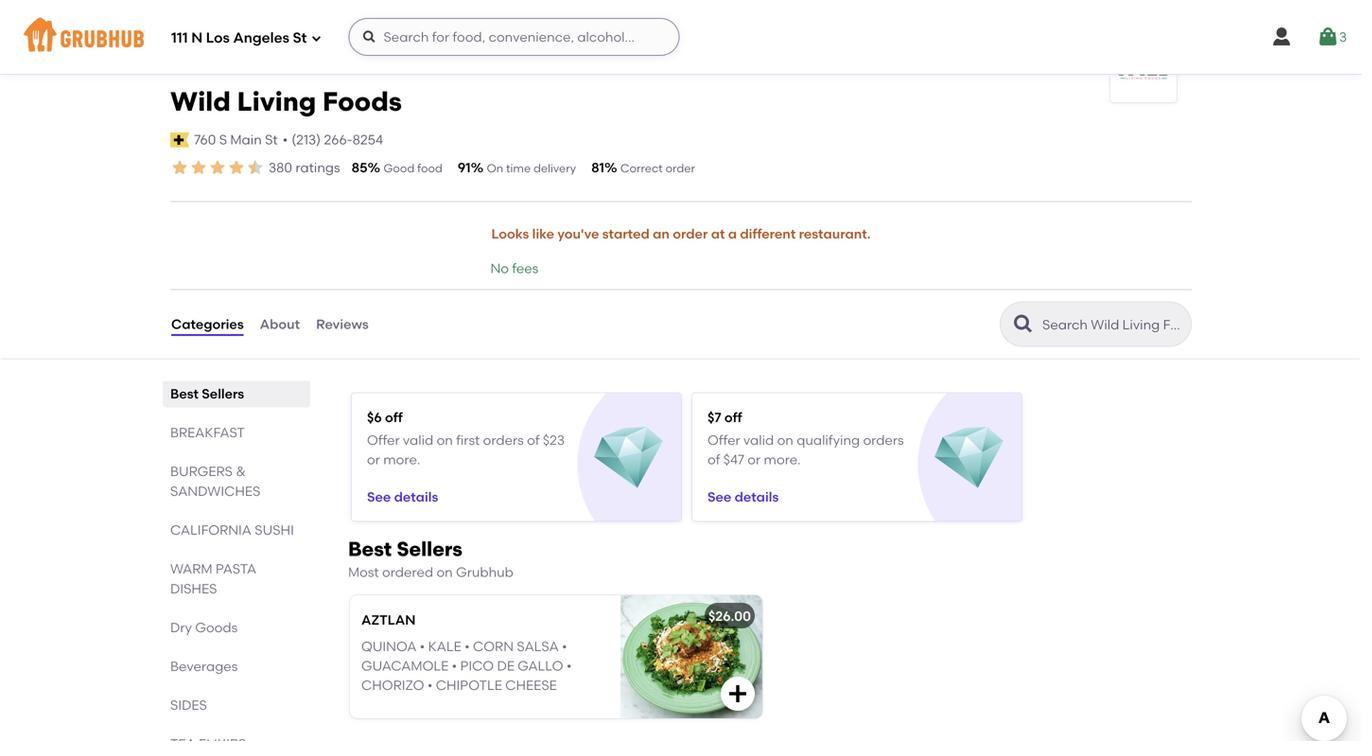 Task type: vqa. For each thing, say whether or not it's contained in the screenshot.


Task type: describe. For each thing, give the bounding box(es) containing it.
380
[[269, 159, 292, 176]]

at
[[711, 226, 725, 242]]

breakfast tab
[[170, 423, 303, 443]]

0 horizontal spatial svg image
[[362, 29, 377, 44]]

266-
[[324, 132, 353, 148]]

california sushi
[[170, 522, 294, 538]]

see details for $6 off offer valid on first orders of $23 or more.
[[367, 489, 438, 505]]

svg image inside the 3 button
[[1317, 26, 1340, 48]]

$26.00
[[709, 608, 751, 624]]

of for $47
[[708, 451, 721, 468]]

aztlan
[[362, 612, 416, 628]]

111
[[171, 29, 188, 46]]

categories button
[[170, 290, 245, 358]]

warm pasta dishes tab
[[170, 559, 303, 599]]

grubhub
[[456, 564, 514, 580]]

guacamole
[[362, 658, 449, 674]]

• down kale
[[452, 658, 457, 674]]

on time delivery
[[487, 161, 576, 175]]

time
[[506, 161, 531, 175]]

dry goods tab
[[170, 618, 303, 637]]

3
[[1340, 29, 1348, 45]]

correct order
[[621, 161, 696, 175]]

goods
[[195, 620, 238, 636]]

first
[[456, 432, 480, 448]]

most
[[348, 564, 379, 580]]

california
[[170, 522, 252, 538]]

8254
[[353, 132, 383, 148]]

wild living foods
[[170, 86, 402, 117]]

good food
[[384, 161, 443, 175]]

angeles
[[233, 29, 290, 46]]

• left (213)
[[283, 132, 288, 148]]

different
[[740, 226, 796, 242]]

$6
[[367, 409, 382, 425]]

restaurant.
[[799, 226, 871, 242]]

on
[[487, 161, 504, 175]]

see details button for $7 off offer valid on qualifying orders of $47 or more.
[[708, 480, 779, 514]]

st inside main navigation navigation
[[293, 29, 307, 46]]

on for $6
[[437, 432, 453, 448]]

offer for $7
[[708, 432, 741, 448]]

see for offer valid on first orders of $23 or more.
[[367, 489, 391, 505]]

1 horizontal spatial svg image
[[727, 682, 750, 705]]

search icon image
[[1013, 313, 1035, 336]]

see for offer valid on qualifying orders of $47 or more.
[[708, 489, 732, 505]]

dishes
[[170, 581, 217, 597]]

qualifying
[[797, 432, 860, 448]]

reviews button
[[315, 290, 370, 358]]

&
[[236, 463, 246, 479]]

sellers for best sellers most ordered on grubhub
[[397, 537, 463, 561]]

main
[[230, 132, 262, 148]]

0 horizontal spatial svg image
[[311, 33, 322, 44]]

sides tab
[[170, 695, 303, 715]]

aztlan image
[[621, 595, 763, 718]]

details for $6 off offer valid on first orders of $23 or more.
[[394, 489, 438, 505]]

about
[[260, 316, 300, 332]]

best for best sellers
[[170, 386, 199, 402]]

sandwiches
[[170, 483, 261, 499]]

offer for $6
[[367, 432, 400, 448]]

or for offer valid on first orders of $23 or more.
[[367, 451, 380, 468]]

ordered
[[382, 564, 434, 580]]

looks
[[492, 226, 529, 242]]

• left kale
[[420, 639, 425, 655]]

dry
[[170, 620, 192, 636]]

chipotle
[[436, 677, 502, 693]]

dry goods
[[170, 620, 238, 636]]

ratings
[[296, 159, 340, 176]]

promo image for offer valid on qualifying orders of $47 or more.
[[935, 424, 1004, 493]]

more. for qualifying
[[764, 451, 801, 468]]

pasta
[[216, 561, 257, 577]]

$23
[[543, 432, 565, 448]]

looks like you've started an order at a different restaurant. button
[[491, 213, 872, 255]]

delivery
[[534, 161, 576, 175]]

looks like you've started an order at a different restaurant.
[[492, 226, 871, 242]]

kale
[[428, 639, 462, 655]]

sushi
[[255, 522, 294, 538]]

wild
[[170, 86, 231, 117]]

living
[[237, 86, 316, 117]]

valid for $7 off
[[744, 432, 774, 448]]

0 vertical spatial order
[[666, 161, 696, 175]]

started
[[603, 226, 650, 242]]

correct
[[621, 161, 663, 175]]

91
[[458, 159, 471, 176]]

promo image for offer valid on first orders of $23 or more.
[[595, 424, 664, 493]]

burgers
[[170, 463, 233, 479]]

quinoa • kale • corn salsa • guacamole • pico de gallo • chorizo • chipotle cheese
[[362, 639, 572, 693]]

off for $6 off
[[385, 409, 403, 425]]

gallo
[[518, 658, 564, 674]]

760 s main st
[[194, 132, 278, 148]]

$47
[[724, 451, 745, 468]]

you've
[[558, 226, 599, 242]]

• right the salsa
[[562, 639, 567, 655]]

fees
[[512, 260, 539, 276]]

de
[[497, 658, 515, 674]]

760 s main st button
[[193, 129, 279, 150]]

burgers & sandwiches
[[170, 463, 261, 499]]

• down guacamole
[[428, 677, 433, 693]]

warm
[[170, 561, 213, 577]]

categories
[[171, 316, 244, 332]]



Task type: locate. For each thing, give the bounding box(es) containing it.
chorizo
[[362, 677, 424, 693]]

orders for qualifying
[[864, 432, 904, 448]]

Search for food, convenience, alcohol... search field
[[349, 18, 680, 56]]

more. inside $7 off offer valid on qualifying orders of $47 or more.
[[764, 451, 801, 468]]

offer
[[367, 432, 400, 448], [708, 432, 741, 448]]

0 vertical spatial st
[[293, 29, 307, 46]]

see up most
[[367, 489, 391, 505]]

see details
[[367, 489, 438, 505], [708, 489, 779, 505]]

see details button down the $47
[[708, 480, 779, 514]]

on inside $7 off offer valid on qualifying orders of $47 or more.
[[778, 432, 794, 448]]

1 horizontal spatial svg image
[[1271, 26, 1294, 48]]

2 or from the left
[[748, 451, 761, 468]]

best sellers most ordered on grubhub
[[348, 537, 514, 580]]

off right "$7" on the bottom right of page
[[725, 409, 743, 425]]

best sellers tab
[[170, 384, 303, 404]]

orders inside $7 off offer valid on qualifying orders of $47 or more.
[[864, 432, 904, 448]]

valid up the $47
[[744, 432, 774, 448]]

1 horizontal spatial of
[[708, 451, 721, 468]]

breakfast
[[170, 425, 245, 441]]

reviews
[[316, 316, 369, 332]]

0 horizontal spatial promo image
[[595, 424, 664, 493]]

•
[[283, 132, 288, 148], [420, 639, 425, 655], [465, 639, 470, 655], [562, 639, 567, 655], [452, 658, 457, 674], [567, 658, 572, 674], [428, 677, 433, 693]]

valid inside $6 off offer valid on first orders of $23 or more.
[[403, 432, 434, 448]]

2 see from the left
[[708, 489, 732, 505]]

details down the $47
[[735, 489, 779, 505]]

2 off from the left
[[725, 409, 743, 425]]

0 vertical spatial of
[[527, 432, 540, 448]]

1 vertical spatial order
[[673, 226, 708, 242]]

2 horizontal spatial svg image
[[1317, 26, 1340, 48]]

2 promo image from the left
[[935, 424, 1004, 493]]

0 horizontal spatial offer
[[367, 432, 400, 448]]

on for $7
[[778, 432, 794, 448]]

$6 off offer valid on first orders of $23 or more.
[[367, 409, 565, 468]]

on inside "best sellers most ordered on grubhub"
[[437, 564, 453, 580]]

(213) 266-8254 button
[[292, 130, 383, 150]]

or inside $6 off offer valid on first orders of $23 or more.
[[367, 451, 380, 468]]

valid for $6 off
[[403, 432, 434, 448]]

svg image right angeles
[[311, 33, 322, 44]]

0 vertical spatial sellers
[[202, 386, 244, 402]]

offer inside $6 off offer valid on first orders of $23 or more.
[[367, 432, 400, 448]]

food
[[417, 161, 443, 175]]

order inside button
[[673, 226, 708, 242]]

best up most
[[348, 537, 392, 561]]

380 ratings
[[269, 159, 340, 176]]

1 vertical spatial st
[[265, 132, 278, 148]]

off inside $7 off offer valid on qualifying orders of $47 or more.
[[725, 409, 743, 425]]

st right main
[[265, 132, 278, 148]]

order right correct in the top of the page
[[666, 161, 696, 175]]

• up pico
[[465, 639, 470, 655]]

or
[[367, 451, 380, 468], [748, 451, 761, 468]]

off for $7 off
[[725, 409, 743, 425]]

1 or from the left
[[367, 451, 380, 468]]

0 horizontal spatial more.
[[384, 451, 421, 468]]

s
[[219, 132, 227, 148]]

(213)
[[292, 132, 321, 148]]

best for best sellers most ordered on grubhub
[[348, 537, 392, 561]]

best inside tab
[[170, 386, 199, 402]]

1 promo image from the left
[[595, 424, 664, 493]]

no
[[491, 260, 509, 276]]

1 horizontal spatial st
[[293, 29, 307, 46]]

1 horizontal spatial see details
[[708, 489, 779, 505]]

beverages tab
[[170, 656, 303, 676]]

0 vertical spatial best
[[170, 386, 199, 402]]

best sellers
[[170, 386, 244, 402]]

of left $23
[[527, 432, 540, 448]]

on left qualifying
[[778, 432, 794, 448]]

1 valid from the left
[[403, 432, 434, 448]]

see details button up "best sellers most ordered on grubhub"
[[367, 480, 438, 514]]

760
[[194, 132, 216, 148]]

0 horizontal spatial details
[[394, 489, 438, 505]]

0 horizontal spatial valid
[[403, 432, 434, 448]]

orders for first
[[483, 432, 524, 448]]

sellers inside tab
[[202, 386, 244, 402]]

1 horizontal spatial or
[[748, 451, 761, 468]]

1 vertical spatial best
[[348, 537, 392, 561]]

of inside $6 off offer valid on first orders of $23 or more.
[[527, 432, 540, 448]]

offer down $6
[[367, 432, 400, 448]]

details up "best sellers most ordered on grubhub"
[[394, 489, 438, 505]]

burgers & sandwiches tab
[[170, 461, 303, 501]]

see details for $7 off offer valid on qualifying orders of $47 or more.
[[708, 489, 779, 505]]

1 horizontal spatial best
[[348, 537, 392, 561]]

best
[[170, 386, 199, 402], [348, 537, 392, 561]]

1 horizontal spatial valid
[[744, 432, 774, 448]]

0 horizontal spatial see details button
[[367, 480, 438, 514]]

corn
[[473, 639, 514, 655]]

85
[[352, 159, 368, 176]]

svg image
[[1271, 26, 1294, 48], [311, 33, 322, 44]]

st right angeles
[[293, 29, 307, 46]]

2 see details from the left
[[708, 489, 779, 505]]

california sushi tab
[[170, 520, 303, 540]]

orders right first on the left bottom
[[483, 432, 524, 448]]

salsa
[[517, 639, 559, 655]]

quinoa
[[362, 639, 417, 655]]

off
[[385, 409, 403, 425], [725, 409, 743, 425]]

st inside button
[[265, 132, 278, 148]]

1 horizontal spatial sellers
[[397, 537, 463, 561]]

1 see from the left
[[367, 489, 391, 505]]

svg image left the 3 button
[[1271, 26, 1294, 48]]

0 horizontal spatial off
[[385, 409, 403, 425]]

an
[[653, 226, 670, 242]]

cheese
[[506, 677, 557, 693]]

valid left first on the left bottom
[[403, 432, 434, 448]]

beverages
[[170, 658, 238, 674]]

1 vertical spatial of
[[708, 451, 721, 468]]

Search Wild Living Foods search field
[[1041, 316, 1186, 334]]

1 see details from the left
[[367, 489, 438, 505]]

1 horizontal spatial orders
[[864, 432, 904, 448]]

2 valid from the left
[[744, 432, 774, 448]]

foods
[[323, 86, 402, 117]]

pico
[[460, 658, 494, 674]]

0 horizontal spatial see details
[[367, 489, 438, 505]]

best up breakfast
[[170, 386, 199, 402]]

0 horizontal spatial see
[[367, 489, 391, 505]]

on inside $6 off offer valid on first orders of $23 or more.
[[437, 432, 453, 448]]

0 horizontal spatial st
[[265, 132, 278, 148]]

1 horizontal spatial see details button
[[708, 480, 779, 514]]

off right $6
[[385, 409, 403, 425]]

tab
[[170, 734, 303, 741]]

1 details from the left
[[394, 489, 438, 505]]

on
[[437, 432, 453, 448], [778, 432, 794, 448], [437, 564, 453, 580]]

on for best
[[437, 564, 453, 580]]

1 offer from the left
[[367, 432, 400, 448]]

or inside $7 off offer valid on qualifying orders of $47 or more.
[[748, 451, 761, 468]]

on right ordered
[[437, 564, 453, 580]]

0 horizontal spatial orders
[[483, 432, 524, 448]]

1 more. from the left
[[384, 451, 421, 468]]

a
[[729, 226, 737, 242]]

of inside $7 off offer valid on qualifying orders of $47 or more.
[[708, 451, 721, 468]]

offer up the $47
[[708, 432, 741, 448]]

orders right qualifying
[[864, 432, 904, 448]]

$7 off offer valid on qualifying orders of $47 or more.
[[708, 409, 904, 468]]

see details up "best sellers most ordered on grubhub"
[[367, 489, 438, 505]]

see
[[367, 489, 391, 505], [708, 489, 732, 505]]

offer inside $7 off offer valid on qualifying orders of $47 or more.
[[708, 432, 741, 448]]

or down $6
[[367, 451, 380, 468]]

valid inside $7 off offer valid on qualifying orders of $47 or more.
[[744, 432, 774, 448]]

see details button for $6 off offer valid on first orders of $23 or more.
[[367, 480, 438, 514]]

about button
[[259, 290, 301, 358]]

1 horizontal spatial more.
[[764, 451, 801, 468]]

on left first on the left bottom
[[437, 432, 453, 448]]

details
[[394, 489, 438, 505], [735, 489, 779, 505]]

like
[[533, 226, 555, 242]]

2 more. from the left
[[764, 451, 801, 468]]

$7
[[708, 409, 722, 425]]

order left at
[[673, 226, 708, 242]]

see down the $47
[[708, 489, 732, 505]]

of left the $47
[[708, 451, 721, 468]]

off inside $6 off offer valid on first orders of $23 or more.
[[385, 409, 403, 425]]

2 details from the left
[[735, 489, 779, 505]]

more. for first
[[384, 451, 421, 468]]

1 off from the left
[[385, 409, 403, 425]]

wild living foods logo image
[[1111, 58, 1177, 80]]

1 vertical spatial sellers
[[397, 537, 463, 561]]

warm pasta dishes
[[170, 561, 257, 597]]

sides
[[170, 697, 207, 713]]

3 button
[[1317, 20, 1348, 54]]

best inside "best sellers most ordered on grubhub"
[[348, 537, 392, 561]]

• right gallo
[[567, 658, 572, 674]]

sellers up breakfast tab
[[202, 386, 244, 402]]

0 horizontal spatial sellers
[[202, 386, 244, 402]]

valid
[[403, 432, 434, 448], [744, 432, 774, 448]]

n
[[191, 29, 203, 46]]

0 horizontal spatial best
[[170, 386, 199, 402]]

sellers for best sellers
[[202, 386, 244, 402]]

1 horizontal spatial off
[[725, 409, 743, 425]]

0 horizontal spatial of
[[527, 432, 540, 448]]

promo image
[[595, 424, 664, 493], [935, 424, 1004, 493]]

1 orders from the left
[[483, 432, 524, 448]]

of for $23
[[527, 432, 540, 448]]

0 horizontal spatial or
[[367, 451, 380, 468]]

main navigation navigation
[[0, 0, 1363, 74]]

svg image
[[1317, 26, 1340, 48], [362, 29, 377, 44], [727, 682, 750, 705]]

1 horizontal spatial promo image
[[935, 424, 1004, 493]]

good
[[384, 161, 415, 175]]

1 horizontal spatial offer
[[708, 432, 741, 448]]

no fees
[[491, 260, 539, 276]]

more. inside $6 off offer valid on first orders of $23 or more.
[[384, 451, 421, 468]]

111 n los angeles st
[[171, 29, 307, 46]]

or for offer valid on qualifying orders of $47 or more.
[[748, 451, 761, 468]]

1 see details button from the left
[[367, 480, 438, 514]]

1 horizontal spatial details
[[735, 489, 779, 505]]

los
[[206, 29, 230, 46]]

orders inside $6 off offer valid on first orders of $23 or more.
[[483, 432, 524, 448]]

order
[[666, 161, 696, 175], [673, 226, 708, 242]]

details for $7 off offer valid on qualifying orders of $47 or more.
[[735, 489, 779, 505]]

see details button
[[367, 480, 438, 514], [708, 480, 779, 514]]

subscription pass image
[[170, 132, 189, 147]]

sellers up ordered
[[397, 537, 463, 561]]

see details down the $47
[[708, 489, 779, 505]]

2 orders from the left
[[864, 432, 904, 448]]

1 horizontal spatial see
[[708, 489, 732, 505]]

2 see details button from the left
[[708, 480, 779, 514]]

• (213) 266-8254
[[283, 132, 383, 148]]

or right the $47
[[748, 451, 761, 468]]

star icon image
[[170, 158, 189, 177], [189, 158, 208, 177], [208, 158, 227, 177], [227, 158, 246, 177], [246, 158, 265, 177], [246, 158, 265, 177]]

81
[[592, 159, 605, 176]]

2 offer from the left
[[708, 432, 741, 448]]

sellers inside "best sellers most ordered on grubhub"
[[397, 537, 463, 561]]

orders
[[483, 432, 524, 448], [864, 432, 904, 448]]



